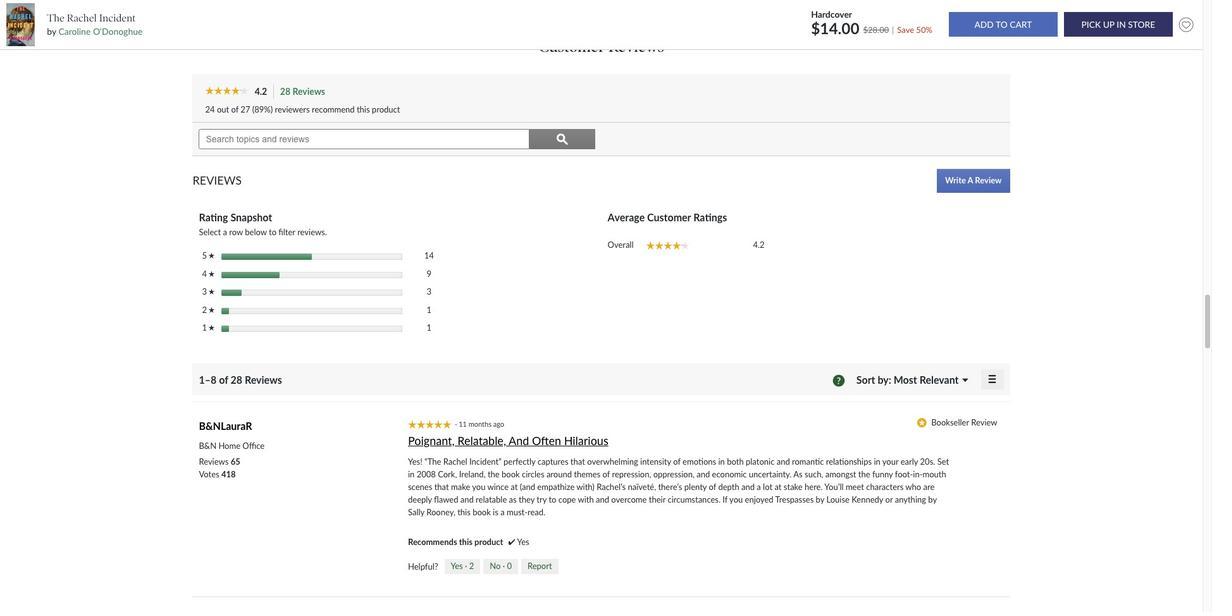 Task type: describe. For each thing, give the bounding box(es) containing it.
reviews inside b&n home office reviews 65 votes 418
[[199, 457, 229, 467]]

you'll
[[825, 482, 844, 492]]

a left lot
[[757, 482, 761, 492]]

around
[[547, 470, 572, 480]]

1–8
[[199, 374, 217, 386]]

5 ☆
[[202, 251, 215, 261]]

write
[[946, 176, 967, 186]]

0 vertical spatial customer
[[539, 38, 605, 56]]

sally
[[408, 507, 425, 518]]

make
[[451, 482, 471, 492]]

average customer ratings
[[608, 211, 728, 223]]

caroline o'donoghue link
[[59, 26, 143, 37]]

1 vertical spatial product
[[475, 537, 504, 547]]

ago
[[494, 420, 505, 428]]

9
[[427, 269, 432, 279]]

naïveté,
[[628, 482, 657, 492]]

themes
[[574, 470, 601, 480]]

ratings
[[694, 211, 728, 223]]

rachel inside 'the rachel incident by caroline o'donoghue'
[[67, 12, 97, 24]]

most
[[894, 374, 918, 386]]

average
[[608, 211, 645, 223]]

row
[[229, 227, 243, 237]]

1 at from the left
[[511, 482, 518, 492]]

circles
[[522, 470, 545, 480]]

repression,
[[612, 470, 652, 480]]

$14.00
[[812, 19, 860, 37]]

2 horizontal spatial by
[[929, 495, 937, 505]]

in-
[[914, 470, 923, 480]]

4
[[202, 269, 209, 279]]

with)
[[577, 482, 595, 492]]

hilarious
[[564, 434, 609, 448]]

flawed
[[434, 495, 459, 505]]

trespasses
[[776, 495, 814, 505]]

1 horizontal spatial yes
[[518, 537, 530, 547]]

ireland,
[[459, 470, 486, 480]]

home
[[219, 441, 241, 451]]

$14.00 $28.00
[[812, 19, 890, 37]]

yes! "the rachel incident" perfectly captures that overwhelming intensity of emotions in both platonic and romantic relationships in your early 20s. set in 2008 cork, ireland, the book circles around themes of repression, oppression, and economic uncertainty. as such, amongst the funny foot-in-mouth scenes that make you wince at (and empathize with) rachel's naïveté, there's plenty of depth and a lot at stake here. you'll meet characters who are deeply flawed and relatable as they try to cope with and overcome their circumstances. if you enjoyed trespasses by louise kennedy or anything by sally rooney, this book is a must-read.
[[408, 457, 950, 518]]

3 for 3 ☆
[[202, 287, 209, 297]]

lot
[[764, 482, 773, 492]]

0 horizontal spatial product
[[372, 104, 400, 114]]

recommends
[[408, 537, 457, 547]]

sort by: most relevant ▼
[[857, 374, 969, 386]]

write a review button
[[938, 169, 1011, 193]]

0 horizontal spatial 4.2
[[255, 86, 267, 97]]

1 for 2
[[427, 305, 432, 315]]

select
[[199, 227, 221, 237]]

customer reviews
[[539, 38, 665, 56]]

incident
[[99, 12, 136, 24]]

2 horizontal spatial in
[[875, 457, 881, 467]]

2 inside content helpfulness group
[[470, 562, 474, 572]]

romantic
[[793, 457, 825, 467]]

and down emotions
[[697, 470, 710, 480]]

must-
[[507, 507, 528, 518]]

1 for 1
[[427, 323, 432, 333]]

funny
[[873, 470, 894, 480]]

b&n home office reviews 65 votes 418
[[199, 441, 265, 480]]

(and
[[520, 482, 536, 492]]

plenty
[[685, 482, 707, 492]]

1 vertical spatial 4.2
[[754, 240, 765, 250]]

by inside 'the rachel incident by caroline o'donoghue'
[[47, 26, 56, 37]]

by:
[[878, 374, 892, 386]]

0 vertical spatial 2
[[202, 305, 209, 315]]

helpful?
[[408, 562, 438, 572]]

there's
[[659, 482, 683, 492]]

platonic
[[746, 457, 775, 467]]

1 ☆
[[202, 323, 215, 333]]

1 horizontal spatial that
[[571, 457, 586, 467]]

of left depth
[[709, 482, 717, 492]]

11
[[459, 420, 467, 428]]

and up perfectly
[[509, 434, 529, 448]]

and down rachel's
[[596, 495, 610, 505]]

add to wishlist image
[[1177, 14, 1197, 35]]

▼
[[963, 378, 969, 383]]

1–8 of 28 reviews alert
[[199, 374, 287, 386]]

rating
[[199, 211, 228, 223]]

yes!
[[408, 457, 423, 467]]

2 vertical spatial this
[[459, 537, 473, 547]]

0 horizontal spatial ·
[[455, 420, 457, 428]]

o'donoghue
[[93, 26, 143, 37]]

foot-
[[896, 470, 914, 480]]

characters
[[867, 482, 904, 492]]

the rachel incident image
[[6, 3, 35, 46]]

2 the from the left
[[859, 470, 871, 480]]

· for no
[[503, 562, 505, 572]]

overcome
[[612, 495, 647, 505]]

the
[[47, 12, 64, 24]]

their
[[649, 495, 666, 505]]

circumstances.
[[668, 495, 721, 505]]

0 horizontal spatial in
[[408, 470, 415, 480]]

to inside rating snapshot select a row below to filter reviews.
[[269, 227, 277, 237]]

report
[[528, 562, 552, 572]]

overall
[[608, 240, 634, 250]]

who
[[906, 482, 922, 492]]

a right is
[[501, 507, 505, 518]]

1 horizontal spatial by
[[816, 495, 825, 505]]

deeply
[[408, 495, 432, 505]]

are
[[924, 482, 935, 492]]

review
[[972, 418, 998, 428]]

anything
[[896, 495, 927, 505]]

both
[[728, 457, 744, 467]]

filter
[[279, 227, 296, 237]]

relatable
[[476, 495, 507, 505]]

empathize
[[538, 482, 575, 492]]

list containing reviews
[[199, 456, 240, 481]]

☆ for 3
[[209, 289, 215, 295]]

of right 1–8
[[219, 374, 228, 386]]

depth
[[719, 482, 740, 492]]

try
[[537, 495, 547, 505]]

relatable,
[[458, 434, 506, 448]]

1–8 of 28 reviews
[[199, 374, 287, 386]]

0 vertical spatial you
[[472, 482, 486, 492]]



Task type: vqa. For each thing, say whether or not it's contained in the screenshot.
Paddywax LINK associated with Jane Austen 6.5 oz Candle by Paddywax
no



Task type: locate. For each thing, give the bounding box(es) containing it.
rachel inside yes! "the rachel incident" perfectly captures that overwhelming intensity of emotions in both platonic and romantic relationships in your early 20s. set in 2008 cork, ireland, the book circles around themes of repression, oppression, and economic uncertainty. as such, amongst the funny foot-in-mouth scenes that make you wince at (and empathize with) rachel's naïveté, there's plenty of depth and a lot at stake here. you'll meet characters who are deeply flawed and relatable as they try to cope with and overcome their circumstances. if you enjoyed trespasses by louise kennedy or anything by sally rooney, this book is a must-read.
[[444, 457, 468, 467]]

review
[[976, 176, 1003, 186]]

this down flawed
[[458, 507, 471, 518]]

meet
[[846, 482, 865, 492]]

b&n
[[199, 441, 217, 451]]

1 vertical spatial book
[[473, 507, 491, 518]]

cope
[[559, 495, 576, 505]]

relationships
[[827, 457, 872, 467]]

0 horizontal spatial to
[[269, 227, 277, 237]]

☆ up 2 ☆
[[209, 289, 215, 295]]

1 ☆ from the top
[[209, 253, 215, 259]]

☆ for 2
[[209, 307, 215, 313]]

1 vertical spatial this
[[458, 507, 471, 518]]

· down recommends this product ✔ yes
[[465, 562, 467, 572]]

rating snapshot select a row below to filter reviews.
[[199, 211, 327, 237]]

28 reviews link
[[280, 84, 332, 99]]

book down perfectly
[[502, 470, 520, 480]]

yes down recommends this product ✔ yes
[[451, 562, 463, 572]]

mouth
[[923, 470, 947, 480]]

report button
[[522, 560, 559, 575]]

louise
[[827, 495, 850, 505]]

Search topics and reviews text field
[[199, 129, 530, 149]]

that up themes
[[571, 457, 586, 467]]

☆
[[209, 253, 215, 259], [209, 271, 215, 277], [209, 289, 215, 295], [209, 307, 215, 313], [209, 325, 215, 331]]

product left ✔
[[475, 537, 504, 547]]

in left both
[[719, 457, 725, 467]]

1 horizontal spatial in
[[719, 457, 725, 467]]

☆ inside 2 ☆
[[209, 307, 215, 313]]

0 vertical spatial rachel
[[67, 12, 97, 24]]

☆ inside 4 ☆
[[209, 271, 215, 277]]

≡ button
[[982, 370, 1004, 390]]

☆ down 2 ☆
[[209, 325, 215, 331]]

1 horizontal spatial 4.2
[[754, 240, 765, 250]]

poignant, relatable, and often hilarious
[[408, 434, 609, 448]]

oppression,
[[654, 470, 695, 480]]

1 vertical spatial you
[[730, 495, 743, 505]]

a inside 'button'
[[968, 176, 974, 186]]

a
[[968, 176, 974, 186], [223, 227, 227, 237], [757, 482, 761, 492], [501, 507, 505, 518]]

2008
[[417, 470, 436, 480]]

0 horizontal spatial book
[[473, 507, 491, 518]]

snapshot
[[231, 211, 272, 223]]

3 down 9
[[427, 287, 432, 297]]

☆ down 5 ☆
[[209, 271, 215, 277]]

and down make in the bottom left of the page
[[461, 495, 474, 505]]

1 horizontal spatial rachel
[[444, 457, 468, 467]]

such,
[[805, 470, 824, 480]]

enjoyed
[[746, 495, 774, 505]]

list
[[199, 456, 240, 481]]

2 ☆ from the top
[[209, 271, 215, 277]]

to right try
[[549, 495, 557, 505]]

with
[[578, 495, 594, 505]]

≡
[[989, 371, 997, 388]]

1 horizontal spatial ·
[[465, 562, 467, 572]]

captures
[[538, 457, 569, 467]]

· for yes
[[465, 562, 467, 572]]

yes
[[518, 537, 530, 547], [451, 562, 463, 572]]

perfectly
[[504, 457, 536, 467]]

4 ☆ from the top
[[209, 307, 215, 313]]

by down are
[[929, 495, 937, 505]]

b&nlaurar button
[[199, 420, 252, 432]]

1 vertical spatial customer
[[648, 211, 691, 223]]

wince
[[488, 482, 509, 492]]

uncertainty.
[[749, 470, 792, 480]]

·
[[455, 420, 457, 428], [465, 562, 467, 572], [503, 562, 505, 572]]

?
[[833, 375, 846, 387]]

1 horizontal spatial 2
[[470, 562, 474, 572]]

relevant
[[920, 374, 959, 386]]

out
[[217, 104, 229, 114]]

$28.00
[[864, 24, 890, 35]]

1 vertical spatial 28
[[231, 374, 243, 386]]

"the
[[425, 457, 442, 467]]

0 horizontal spatial rachel
[[67, 12, 97, 24]]

* bookseller review
[[918, 418, 998, 428]]

0 vertical spatial to
[[269, 227, 277, 237]]

1 3 from the left
[[202, 287, 209, 297]]

incident"
[[470, 457, 502, 467]]

☆ inside 3 ☆
[[209, 289, 215, 295]]

of up "oppression,"
[[674, 457, 681, 467]]

0 horizontal spatial 2
[[202, 305, 209, 315]]

read.
[[528, 507, 546, 518]]

0 horizontal spatial 28
[[231, 374, 243, 386]]

☆ for 5
[[209, 253, 215, 259]]

2 3 from the left
[[427, 287, 432, 297]]

this up search topics and reviews text field
[[357, 104, 370, 114]]

0 vertical spatial that
[[571, 457, 586, 467]]

ϙ
[[557, 133, 569, 145]]

by down the
[[47, 26, 56, 37]]

2 horizontal spatial ·
[[503, 562, 505, 572]]

hardcover
[[812, 9, 853, 19]]

1 horizontal spatial you
[[730, 495, 743, 505]]

0 vertical spatial 4.2
[[255, 86, 267, 97]]

1 vertical spatial rachel
[[444, 457, 468, 467]]

recommend
[[312, 104, 355, 114]]

5 ☆ from the top
[[209, 325, 215, 331]]

1 the from the left
[[488, 470, 500, 480]]

yes right ✔
[[518, 537, 530, 547]]

28 up reviewers
[[280, 86, 291, 97]]

1 horizontal spatial book
[[502, 470, 520, 480]]

yes inside content helpfulness group
[[451, 562, 463, 572]]

0 vertical spatial yes
[[518, 537, 530, 547]]

of left 27
[[231, 104, 239, 114]]

reviews.
[[298, 227, 327, 237]]

and up uncertainty.
[[777, 457, 791, 467]]

this inside yes! "the rachel incident" perfectly captures that overwhelming intensity of emotions in both platonic and romantic relationships in your early 20s. set in 2008 cork, ireland, the book circles around themes of repression, oppression, and economic uncertainty. as such, amongst the funny foot-in-mouth scenes that make you wince at (and empathize with) rachel's naïveté, there's plenty of depth and a lot at stake here. you'll meet characters who are deeply flawed and relatable as they try to cope with and overcome their circumstances. if you enjoyed trespasses by louise kennedy or anything by sally rooney, this book is a must-read.
[[458, 507, 471, 518]]

you right the if
[[730, 495, 743, 505]]

by down here.
[[816, 495, 825, 505]]

that up flawed
[[435, 482, 449, 492]]

1 vertical spatial yes
[[451, 562, 463, 572]]

1 vertical spatial to
[[549, 495, 557, 505]]

in left 'your' at the bottom right of page
[[875, 457, 881, 467]]

1 horizontal spatial 28
[[280, 86, 291, 97]]

2 up 1 ☆
[[202, 305, 209, 315]]

☆ inside 5 ☆
[[209, 253, 215, 259]]

a right write
[[968, 176, 974, 186]]

recommends this product ✔ yes
[[408, 537, 530, 547]]

write a review
[[946, 176, 1003, 186]]

your
[[883, 457, 899, 467]]

to inside yes! "the rachel incident" perfectly captures that overwhelming intensity of emotions in both platonic and romantic relationships in your early 20s. set in 2008 cork, ireland, the book circles around themes of repression, oppression, and economic uncertainty. as such, amongst the funny foot-in-mouth scenes that make you wince at (and empathize with) rachel's naïveté, there's plenty of depth and a lot at stake here. you'll meet characters who are deeply flawed and relatable as they try to cope with and overcome their circumstances. if you enjoyed trespasses by louise kennedy or anything by sally rooney, this book is a must-read.
[[549, 495, 557, 505]]

1 horizontal spatial to
[[549, 495, 557, 505]]

and
[[509, 434, 529, 448], [777, 457, 791, 467], [697, 470, 710, 480], [742, 482, 755, 492], [461, 495, 474, 505], [596, 495, 610, 505]]

0 horizontal spatial by
[[47, 26, 56, 37]]

sort
[[857, 374, 876, 386]]

at right lot
[[775, 482, 782, 492]]

0 horizontal spatial that
[[435, 482, 449, 492]]

· left 0
[[503, 562, 505, 572]]

0 vertical spatial book
[[502, 470, 520, 480]]

1 horizontal spatial product
[[475, 537, 504, 547]]

0 horizontal spatial the
[[488, 470, 500, 480]]

the up meet
[[859, 470, 871, 480]]

3 ☆
[[202, 287, 215, 297]]

· left the 11
[[455, 420, 457, 428]]

1 horizontal spatial 3
[[427, 287, 432, 297]]

0 horizontal spatial at
[[511, 482, 518, 492]]

set
[[938, 457, 950, 467]]

3 ☆ from the top
[[209, 289, 215, 295]]

in down yes!
[[408, 470, 415, 480]]

1 horizontal spatial the
[[859, 470, 871, 480]]

1 horizontal spatial customer
[[648, 211, 691, 223]]

☆ for 1
[[209, 325, 215, 331]]

rachel up caroline
[[67, 12, 97, 24]]

3 for 3
[[427, 287, 432, 297]]

no · 0
[[490, 562, 512, 572]]

28 reviews
[[280, 86, 325, 97]]

to left the filter
[[269, 227, 277, 237]]

by
[[47, 26, 56, 37], [816, 495, 825, 505], [929, 495, 937, 505]]

0 horizontal spatial 3
[[202, 287, 209, 297]]

bookseller
[[932, 418, 970, 428]]

as
[[794, 470, 803, 480]]

and up enjoyed
[[742, 482, 755, 492]]

☆ for 4
[[209, 271, 215, 277]]

2 at from the left
[[775, 482, 782, 492]]

overwhelming
[[588, 457, 639, 467]]

0 horizontal spatial you
[[472, 482, 486, 492]]

1 vertical spatial 2
[[470, 562, 474, 572]]

votes
[[199, 470, 219, 480]]

☆ up 1 ☆
[[209, 307, 215, 313]]

product up search topics and reviews search region search field
[[372, 104, 400, 114]]

early
[[901, 457, 919, 467]]

scenes
[[408, 482, 433, 492]]

you down ireland,
[[472, 482, 486, 492]]

this up yes · 2
[[459, 537, 473, 547]]

rachel up cork,
[[444, 457, 468, 467]]

stake
[[784, 482, 803, 492]]

customer
[[539, 38, 605, 56], [648, 211, 691, 223]]

0 horizontal spatial customer
[[539, 38, 605, 56]]

intensity
[[641, 457, 672, 467]]

often
[[532, 434, 562, 448]]

☆ inside 1 ☆
[[209, 325, 215, 331]]

of up rachel's
[[603, 470, 610, 480]]

24
[[205, 104, 215, 114]]

0 horizontal spatial yes
[[451, 562, 463, 572]]

28 right 1–8
[[231, 374, 243, 386]]

content helpfulness group
[[408, 560, 559, 575]]

None submit
[[950, 12, 1059, 37], [1065, 12, 1174, 37], [950, 12, 1059, 37], [1065, 12, 1174, 37]]

book left is
[[473, 507, 491, 518]]

? button
[[833, 373, 846, 388]]

3 down 4 on the top left of page
[[202, 287, 209, 297]]

as
[[509, 495, 517, 505]]

1 horizontal spatial at
[[775, 482, 782, 492]]

at up the as
[[511, 482, 518, 492]]

the rachel incident by caroline o'donoghue
[[47, 12, 143, 37]]

a left row
[[223, 227, 227, 237]]

2
[[202, 305, 209, 315], [470, 562, 474, 572]]

product
[[372, 104, 400, 114], [475, 537, 504, 547]]

418
[[222, 470, 236, 480]]

1 vertical spatial that
[[435, 482, 449, 492]]

a inside rating snapshot select a row below to filter reviews.
[[223, 227, 227, 237]]

of
[[231, 104, 239, 114], [219, 374, 228, 386], [674, 457, 681, 467], [603, 470, 610, 480], [709, 482, 717, 492]]

the up wince
[[488, 470, 500, 480]]

in
[[719, 457, 725, 467], [875, 457, 881, 467], [408, 470, 415, 480]]

0 vertical spatial 28
[[280, 86, 291, 97]]

yes · 2
[[451, 562, 474, 572]]

2 left no
[[470, 562, 474, 572]]

0 vertical spatial this
[[357, 104, 370, 114]]

Search topics and reviews search region search field
[[193, 123, 602, 156]]

reviews
[[609, 38, 665, 56], [293, 86, 325, 97], [193, 173, 242, 187], [245, 374, 282, 386], [199, 457, 229, 467]]

save 50%
[[898, 24, 933, 35]]

☆ up 4 ☆
[[209, 253, 215, 259]]

0 vertical spatial product
[[372, 104, 400, 114]]



